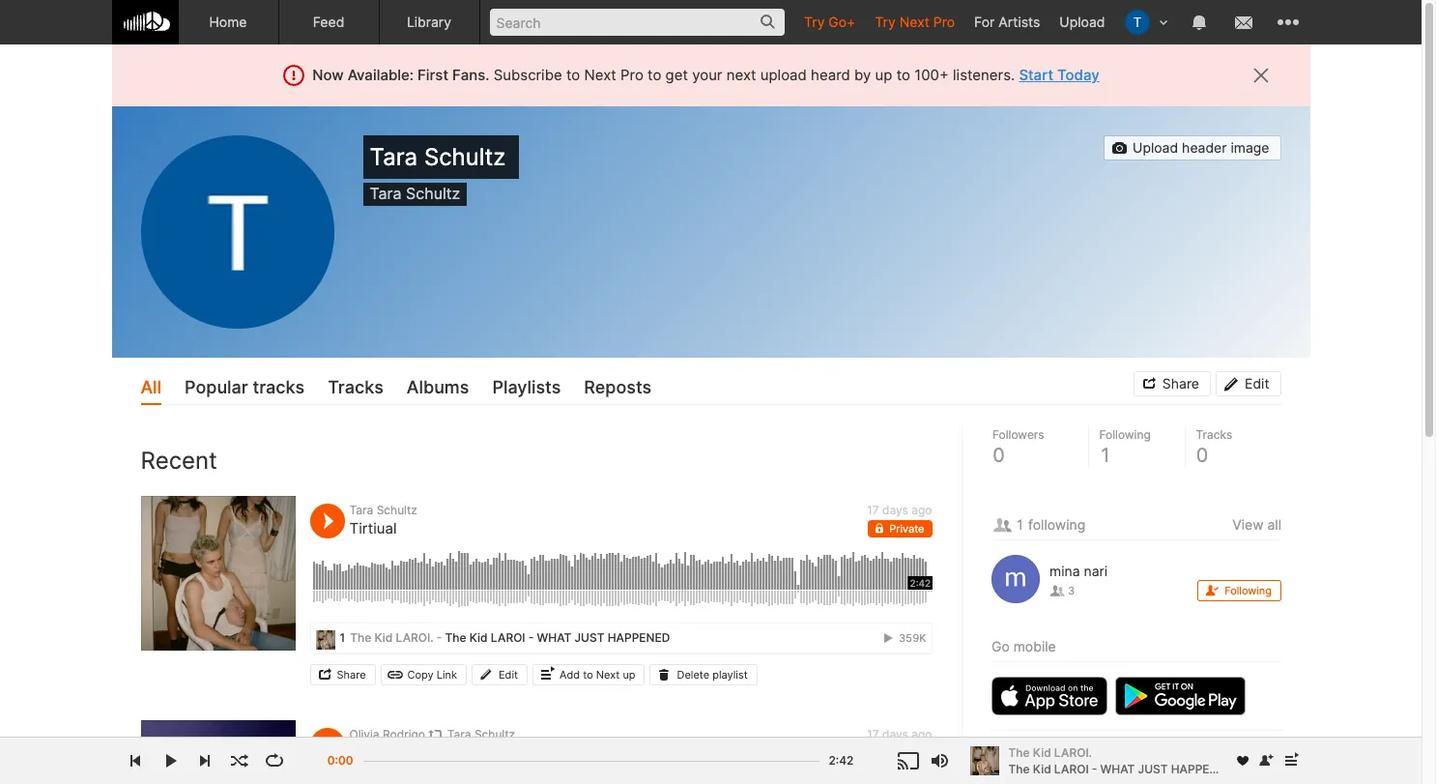 Task type: describe. For each thing, give the bounding box(es) containing it.
go
[[991, 638, 1010, 655]]

by
[[855, 66, 871, 84]]

0 horizontal spatial tara schultz link
[[350, 502, 417, 517]]

private
[[890, 522, 925, 535]]

days for vampire
[[883, 727, 909, 741]]

view all
[[1232, 516, 1282, 533]]

playlists link
[[493, 372, 561, 405]]

get
[[666, 66, 688, 84]]

mina nari 3
[[1049, 563, 1108, 598]]

1 vertical spatial next
[[584, 66, 617, 84]]

privacy
[[1034, 742, 1075, 756]]

tracks link
[[328, 372, 384, 405]]

0 vertical spatial pro
[[934, 14, 955, 30]]

playlist
[[713, 668, 748, 681]]

rodrigo
[[383, 727, 425, 741]]

0 horizontal spatial just
[[575, 630, 605, 644]]

olivia rodrigo
[[350, 727, 429, 741]]

0:00
[[328, 753, 353, 768]]

laroi inside the kid laroi. the kid laroi - what just happened
[[1055, 761, 1089, 776]]

mobile
[[1013, 638, 1056, 655]]

olivia
[[350, 727, 380, 741]]

1 following
[[1016, 516, 1086, 533]]

copy link
[[408, 668, 457, 681]]

go+
[[829, 14, 856, 30]]

⁃ left artist
[[1034, 758, 1040, 773]]

vampire link
[[350, 743, 404, 761]]

heard
[[811, 66, 851, 84]]

first
[[418, 66, 449, 84]]

all
[[1267, 516, 1282, 533]]

upload header image
[[1133, 139, 1270, 156]]

nari
[[1084, 563, 1108, 579]]

to left get
[[648, 66, 662, 84]]

100+
[[915, 66, 949, 84]]

tirtiual link
[[350, 519, 397, 537]]

17 days ago pop
[[867, 727, 933, 760]]

0 horizontal spatial edit button
[[472, 664, 528, 685]]

following for following 1
[[1099, 428, 1151, 442]]

ago for vampire
[[912, 727, 933, 741]]

try for try go+
[[804, 14, 825, 30]]

- inside the kid laroi. the kid laroi - what just happened
[[1092, 761, 1098, 776]]

header
[[1183, 139, 1227, 156]]

3 link
[[1049, 584, 1075, 598]]

followers
[[992, 428, 1044, 442]]

share button for copy link button
[[310, 664, 376, 685]]

add to next up
[[560, 668, 636, 681]]

17 for tirtiual
[[867, 502, 879, 517]]

2:42
[[829, 753, 854, 768]]

library
[[407, 14, 452, 30]]

popular tracks
[[185, 377, 305, 397]]

next
[[727, 66, 757, 84]]

⁃ down policy
[[1138, 758, 1144, 773]]

for artists
[[975, 14, 1041, 30]]

legal ⁃ privacy ⁃ cookie policy
[[991, 742, 1162, 756]]

tracks for tracks 0
[[1196, 428, 1232, 442]]

try for try next pro
[[875, 14, 896, 30]]

cookie policy link
[[1087, 742, 1162, 756]]

followers 0
[[992, 428, 1044, 467]]

359k
[[896, 631, 927, 644]]

olivia rodrigo link
[[350, 727, 429, 741]]

today
[[1058, 66, 1100, 84]]

privacy link
[[1034, 742, 1075, 756]]

mina
[[1049, 563, 1080, 579]]

blog link
[[1147, 758, 1172, 773]]

mina nari link
[[1049, 563, 1123, 580]]

blog
[[1147, 758, 1172, 773]]

charts
[[1184, 758, 1221, 773]]

listeners.
[[953, 66, 1015, 84]]

1 horizontal spatial the kid laroi - what just happened element
[[970, 746, 999, 775]]

17 days ago private
[[867, 502, 933, 535]]

policy
[[1129, 742, 1162, 756]]

following
[[1028, 516, 1086, 533]]

1 for 1 the kid laroi.         - the kid laroi - what just happened
[[340, 630, 345, 644]]

tracks for tracks
[[328, 377, 384, 397]]

reposts
[[584, 377, 652, 397]]

what inside the kid laroi. the kid laroi - what just happened
[[1101, 761, 1135, 776]]

following image
[[991, 514, 1012, 537]]

copy link button
[[380, 664, 467, 685]]

add to next up button
[[533, 664, 645, 685]]

tracks
[[253, 377, 305, 397]]

following for following
[[1225, 584, 1272, 598]]

go mobile
[[991, 638, 1056, 655]]

1 horizontal spatial tara schultz's avatar element
[[1125, 10, 1150, 35]]

now available: first fans. subscribe to next pro to get your next upload heard by up to 100+ listeners. start today
[[313, 66, 1100, 84]]

the kid laroi. link
[[1009, 744, 1224, 761]]

0 vertical spatial laroi.
[[396, 630, 434, 644]]

3
[[1068, 584, 1075, 598]]

upload link
[[1050, 0, 1115, 44]]

delete playlist
[[677, 668, 748, 681]]

1 vertical spatial tara schultz
[[370, 184, 460, 203]]

delete
[[677, 668, 710, 681]]

17 for vampire
[[867, 727, 879, 741]]

0 vertical spatial tara schultz
[[370, 143, 512, 171]]

charts link
[[1184, 758, 1221, 773]]

following 1
[[1099, 428, 1151, 467]]

view
[[1232, 516, 1264, 533]]

share for share popup button for the rightmost edit button
[[1163, 376, 1200, 392]]

upload for upload
[[1060, 14, 1106, 30]]

0 vertical spatial next
[[900, 14, 930, 30]]

⁃ right blog
[[1175, 758, 1181, 773]]

pop
[[904, 745, 926, 760]]

home link
[[178, 0, 279, 44]]

pop link
[[889, 744, 933, 761]]

delete playlist button
[[650, 664, 758, 685]]

artist
[[1043, 758, 1074, 773]]

artists
[[999, 14, 1041, 30]]

⁃ right legal
[[1025, 742, 1031, 756]]

your
[[692, 66, 723, 84]]

schultz inside tara schultz tirtiual
[[377, 502, 417, 517]]

0 for tracks 0
[[1196, 444, 1209, 467]]

0 horizontal spatial happened
[[608, 630, 670, 644]]



Task type: vqa. For each thing, say whether or not it's contained in the screenshot.


Task type: locate. For each thing, give the bounding box(es) containing it.
1 horizontal spatial what
[[1101, 761, 1135, 776]]

up right add
[[623, 668, 636, 681]]

share button for the rightmost edit button
[[1134, 372, 1211, 397]]

share button up tracks 0
[[1134, 372, 1211, 397]]

0 vertical spatial following
[[1099, 428, 1151, 442]]

copy
[[408, 668, 434, 681]]

all link
[[141, 372, 162, 405]]

1 vertical spatial laroi.
[[1055, 745, 1093, 759]]

share up olivia
[[337, 668, 366, 681]]

days up pop link
[[883, 727, 909, 741]]

0 horizontal spatial share
[[337, 668, 366, 681]]

2 vertical spatial 1
[[340, 630, 345, 644]]

1 horizontal spatial cookie
[[1174, 742, 1213, 756]]

what
[[537, 630, 572, 644], [1101, 761, 1135, 776]]

1 0 from the left
[[992, 444, 1005, 467]]

0 horizontal spatial try
[[804, 14, 825, 30]]

0 horizontal spatial up
[[623, 668, 636, 681]]

try right go+
[[875, 14, 896, 30]]

for
[[975, 14, 995, 30]]

1 days from the top
[[883, 502, 909, 517]]

1 vertical spatial laroi
[[1055, 761, 1089, 776]]

0 right following 1
[[1196, 444, 1209, 467]]

following
[[1099, 428, 1151, 442], [1225, 584, 1272, 598]]

share button
[[1134, 372, 1211, 397], [310, 664, 376, 685]]

recent
[[141, 447, 217, 475]]

next down search search box
[[584, 66, 617, 84]]

1 vertical spatial days
[[883, 727, 909, 741]]

1 horizontal spatial just
[[1138, 761, 1168, 776]]

1 vertical spatial ago
[[912, 727, 933, 741]]

1 17 from the top
[[867, 502, 879, 517]]

2 cookie from the left
[[1174, 742, 1213, 756]]

up right by in the top of the page
[[876, 66, 893, 84]]

⁃ up artist resources link
[[1078, 742, 1084, 756]]

2 horizontal spatial 1
[[1099, 444, 1112, 467]]

up
[[876, 66, 893, 84], [623, 668, 636, 681]]

edit
[[1245, 376, 1270, 392], [499, 668, 518, 681]]

0 vertical spatial edit button
[[1216, 372, 1282, 397]]

2 0 from the left
[[1196, 444, 1209, 467]]

1 the kid laroi.         - the kid laroi - what just happened
[[340, 630, 670, 644]]

1 vertical spatial just
[[1138, 761, 1168, 776]]

just down policy
[[1138, 761, 1168, 776]]

share for share popup button for copy link button
[[337, 668, 366, 681]]

0 vertical spatial the kid laroi - what just happened element
[[316, 630, 335, 650]]

pro
[[934, 14, 955, 30], [621, 66, 644, 84]]

the
[[350, 630, 372, 644], [445, 630, 467, 644], [1009, 745, 1030, 759], [1009, 761, 1030, 776]]

days inside 17 days ago pop
[[883, 727, 909, 741]]

2 days from the top
[[883, 727, 909, 741]]

following left tracks 0
[[1099, 428, 1151, 442]]

2 horizontal spatial -
[[1092, 761, 1098, 776]]

1 horizontal spatial laroi
[[1055, 761, 1089, 776]]

17 inside 17 days ago pop
[[867, 727, 879, 741]]

1 horizontal spatial pro
[[934, 14, 955, 30]]

tirtiual element
[[141, 496, 295, 650]]

ago up private
[[912, 502, 933, 517]]

0 vertical spatial up
[[876, 66, 893, 84]]

playlists
[[493, 377, 561, 397]]

to right subscribe
[[566, 66, 580, 84]]

0 vertical spatial days
[[883, 502, 909, 517]]

1 vertical spatial edit button
[[472, 664, 528, 685]]

⁃
[[1025, 742, 1031, 756], [1078, 742, 1084, 756], [1268, 742, 1274, 756], [1034, 758, 1040, 773], [1138, 758, 1144, 773], [1175, 758, 1181, 773]]

tara schultz link up the tirtiual link
[[350, 502, 417, 517]]

happened down cookie manager link
[[1172, 761, 1234, 776]]

ago up pop at the right of page
[[912, 727, 933, 741]]

0 vertical spatial edit
[[1245, 376, 1270, 392]]

1 vertical spatial tara schultz's avatar element
[[141, 135, 334, 329]]

what up add
[[537, 630, 572, 644]]

1 vertical spatial share button
[[310, 664, 376, 685]]

1 vertical spatial following
[[1225, 584, 1272, 598]]

days inside 17 days ago private
[[883, 502, 909, 517]]

0 horizontal spatial tara schultz's avatar element
[[141, 135, 334, 329]]

0 vertical spatial just
[[575, 630, 605, 644]]

albums link
[[407, 372, 469, 405]]

1 horizontal spatial following
[[1225, 584, 1272, 598]]

0 vertical spatial upload
[[1060, 14, 1106, 30]]

0
[[992, 444, 1005, 467], [1196, 444, 1209, 467]]

vampire
[[350, 743, 404, 761]]

resources
[[1077, 758, 1135, 773]]

1 try from the left
[[804, 14, 825, 30]]

0 horizontal spatial the kid laroi - what just happened element
[[316, 630, 335, 650]]

1 vertical spatial 17
[[867, 727, 879, 741]]

⁃ left next up icon
[[1268, 742, 1274, 756]]

0 horizontal spatial -
[[437, 630, 442, 644]]

1 horizontal spatial laroi.
[[1055, 745, 1093, 759]]

- down legal ⁃ privacy ⁃ cookie policy
[[1092, 761, 1098, 776]]

1 horizontal spatial upload
[[1133, 139, 1179, 156]]

vampire element
[[141, 720, 295, 784]]

laroi. inside the kid laroi. the kid laroi - what just happened
[[1055, 745, 1093, 759]]

None search field
[[480, 0, 795, 44]]

1 cookie from the left
[[1087, 742, 1126, 756]]

days
[[883, 502, 909, 517], [883, 727, 909, 741]]

start
[[1019, 66, 1054, 84]]

0 horizontal spatial what
[[537, 630, 572, 644]]

1 horizontal spatial tracks
[[1196, 428, 1232, 442]]

1 vertical spatial pro
[[621, 66, 644, 84]]

upload inside upload header image button
[[1133, 139, 1179, 156]]

1 vertical spatial edit
[[499, 668, 518, 681]]

for artists link
[[965, 0, 1050, 44]]

subscribe
[[494, 66, 562, 84]]

popular
[[185, 377, 248, 397]]

happened up add to next up
[[608, 630, 670, 644]]

1 horizontal spatial 0
[[1196, 444, 1209, 467]]

ago inside 17 days ago pop
[[912, 727, 933, 741]]

tracks right following 1
[[1196, 428, 1232, 442]]

upload for upload header image
[[1133, 139, 1179, 156]]

0 vertical spatial 1
[[1099, 444, 1112, 467]]

1 vertical spatial the kid laroi - what just happened element
[[970, 746, 999, 775]]

edit button down 1 the kid laroi.         - the kid laroi - what just happened
[[472, 664, 528, 685]]

ago for tirtiual
[[912, 502, 933, 517]]

0 vertical spatial tara schultz's avatar element
[[1125, 10, 1150, 35]]

1 horizontal spatial edit button
[[1216, 372, 1282, 397]]

1 inside following 1
[[1099, 444, 1112, 467]]

add
[[560, 668, 580, 681]]

tara schultz's avatar element
[[1125, 10, 1150, 35], [141, 135, 334, 329]]

share button up olivia
[[310, 664, 376, 685]]

tracks right tracks
[[328, 377, 384, 397]]

1 horizontal spatial -
[[529, 630, 534, 644]]

0 horizontal spatial laroi.
[[396, 630, 434, 644]]

image
[[1231, 139, 1270, 156]]

0 vertical spatial share button
[[1134, 372, 1211, 397]]

1 horizontal spatial happened
[[1172, 761, 1234, 776]]

mina nari's avatar element
[[991, 555, 1040, 603]]

0 vertical spatial what
[[537, 630, 572, 644]]

1 horizontal spatial edit
[[1245, 376, 1270, 392]]

what down the kid laroi. link
[[1101, 761, 1135, 776]]

0 vertical spatial tracks
[[328, 377, 384, 397]]

artist resources link
[[1043, 758, 1135, 773]]

1 horizontal spatial up
[[876, 66, 893, 84]]

upload inside upload link
[[1060, 14, 1106, 30]]

0 vertical spatial share
[[1163, 376, 1200, 392]]

share up tracks 0
[[1163, 376, 1200, 392]]

reposts link
[[584, 372, 652, 405]]

cookie manager link
[[1174, 742, 1265, 756]]

now
[[313, 66, 344, 84]]

upload header image button
[[1104, 135, 1282, 160]]

0 inside tracks 0
[[1196, 444, 1209, 467]]

tara schultz link down 'link'
[[429, 727, 515, 742]]

up inside button
[[623, 668, 636, 681]]

0 horizontal spatial tracks
[[328, 377, 384, 397]]

progress bar
[[363, 751, 819, 783]]

- up add to next up button at bottom left
[[529, 630, 534, 644]]

0 vertical spatial happened
[[608, 630, 670, 644]]

pro left for
[[934, 14, 955, 30]]

2 17 from the top
[[867, 727, 879, 741]]

tracks 0
[[1196, 428, 1232, 467]]

cookie up the resources
[[1087, 742, 1126, 756]]

0 horizontal spatial 0
[[992, 444, 1005, 467]]

1 horizontal spatial tara schultz link
[[429, 727, 515, 742]]

ago
[[912, 502, 933, 517], [912, 727, 933, 741]]

days for tirtiual
[[883, 502, 909, 517]]

just inside the kid laroi. the kid laroi - what just happened
[[1138, 761, 1168, 776]]

happened inside the kid laroi. the kid laroi - what just happened
[[1172, 761, 1234, 776]]

17 inside 17 days ago private
[[867, 502, 879, 517]]

0 inside the followers 0
[[992, 444, 1005, 467]]

1
[[1099, 444, 1112, 467], [1016, 516, 1024, 533], [340, 630, 345, 644]]

1 vertical spatial tracks
[[1196, 428, 1232, 442]]

fans.
[[452, 66, 490, 84]]

legal link
[[991, 742, 1021, 756]]

0 horizontal spatial 1
[[340, 630, 345, 644]]

0 for followers 0
[[992, 444, 1005, 467]]

0 horizontal spatial upload
[[1060, 14, 1106, 30]]

upload up today
[[1060, 14, 1106, 30]]

ago inside 17 days ago private
[[912, 502, 933, 517]]

1 vertical spatial up
[[623, 668, 636, 681]]

home
[[209, 14, 247, 30]]

1 horizontal spatial share
[[1163, 376, 1200, 392]]

1 vertical spatial share
[[337, 668, 366, 681]]

try next pro link
[[866, 0, 965, 44]]

1 ago from the top
[[912, 502, 933, 517]]

laroi
[[491, 630, 526, 644], [1055, 761, 1089, 776]]

2 try from the left
[[875, 14, 896, 30]]

laroi.
[[396, 630, 434, 644], [1055, 745, 1093, 759]]

cookie up charts
[[1174, 742, 1213, 756]]

next up the 100+
[[900, 14, 930, 30]]

0 horizontal spatial share button
[[310, 664, 376, 685]]

0 vertical spatial 17
[[867, 502, 879, 517]]

share
[[1163, 376, 1200, 392], [337, 668, 366, 681]]

upload
[[1060, 14, 1106, 30], [1133, 139, 1179, 156]]

next inside button
[[596, 668, 620, 681]]

to left the 100+
[[897, 66, 911, 84]]

link
[[437, 668, 457, 681]]

upload left header
[[1133, 139, 1179, 156]]

1 vertical spatial what
[[1101, 761, 1135, 776]]

1 vertical spatial tara schultz link
[[429, 727, 515, 742]]

manager
[[1216, 742, 1265, 756]]

1 vertical spatial upload
[[1133, 139, 1179, 156]]

next right add
[[596, 668, 620, 681]]

tara inside tara schultz tirtiual
[[350, 502, 374, 517]]

upload
[[761, 66, 807, 84]]

following button
[[1198, 580, 1282, 602]]

edit button up tracks 0
[[1216, 372, 1282, 397]]

the kid laroi - what just happened link
[[1009, 760, 1234, 778]]

2 vertical spatial next
[[596, 668, 620, 681]]

-
[[437, 630, 442, 644], [529, 630, 534, 644], [1092, 761, 1098, 776]]

1 vertical spatial happened
[[1172, 761, 1234, 776]]

0 horizontal spatial following
[[1099, 428, 1151, 442]]

cookie manager ⁃ imprint ⁃ artist resources ⁃ blog ⁃ charts
[[991, 742, 1274, 773]]

0 horizontal spatial cookie
[[1087, 742, 1126, 756]]

legal
[[991, 742, 1021, 756]]

0 vertical spatial laroi
[[491, 630, 526, 644]]

tara
[[370, 143, 418, 171], [370, 184, 402, 203], [350, 502, 374, 517], [447, 727, 471, 741]]

all
[[141, 377, 162, 397]]

0 vertical spatial ago
[[912, 502, 933, 517]]

1 for 1 following
[[1016, 516, 1024, 533]]

imprint link
[[991, 758, 1031, 773]]

happened
[[608, 630, 670, 644], [1172, 761, 1234, 776]]

cookie inside cookie manager ⁃ imprint ⁃ artist resources ⁃ blog ⁃ charts
[[1174, 742, 1213, 756]]

next up image
[[1280, 749, 1303, 772]]

to
[[566, 66, 580, 84], [648, 66, 662, 84], [897, 66, 911, 84], [583, 668, 593, 681]]

tirtiual
[[350, 519, 397, 537]]

edit button
[[1216, 372, 1282, 397], [472, 664, 528, 685]]

try left go+
[[804, 14, 825, 30]]

pro left get
[[621, 66, 644, 84]]

days up private
[[883, 502, 909, 517]]

0 down followers
[[992, 444, 1005, 467]]

1 horizontal spatial 1
[[1016, 516, 1024, 533]]

following down view
[[1225, 584, 1272, 598]]

0 horizontal spatial edit
[[499, 668, 518, 681]]

popular tracks link
[[185, 372, 305, 405]]

1 horizontal spatial share button
[[1134, 372, 1211, 397]]

0 horizontal spatial pro
[[621, 66, 644, 84]]

following inside button
[[1225, 584, 1272, 598]]

try go+ link
[[795, 0, 866, 44]]

2 vertical spatial tara schultz
[[444, 727, 515, 741]]

1 horizontal spatial try
[[875, 14, 896, 30]]

- up copy link
[[437, 630, 442, 644]]

to inside button
[[583, 668, 593, 681]]

the kid laroi - what just happened element
[[316, 630, 335, 650], [970, 746, 999, 775]]

Search search field
[[490, 9, 785, 36]]

start today link
[[1019, 66, 1100, 84]]

schultz
[[424, 143, 506, 171], [406, 184, 460, 203], [377, 502, 417, 517], [475, 727, 515, 741]]

kid
[[375, 630, 393, 644], [470, 630, 488, 644], [1033, 745, 1052, 759], [1033, 761, 1052, 776]]

to right add
[[583, 668, 593, 681]]

0 horizontal spatial laroi
[[491, 630, 526, 644]]

0 vertical spatial tara schultz link
[[350, 502, 417, 517]]

2 ago from the top
[[912, 727, 933, 741]]

just up add to next up button at bottom left
[[575, 630, 605, 644]]

1 vertical spatial 1
[[1016, 516, 1024, 533]]



